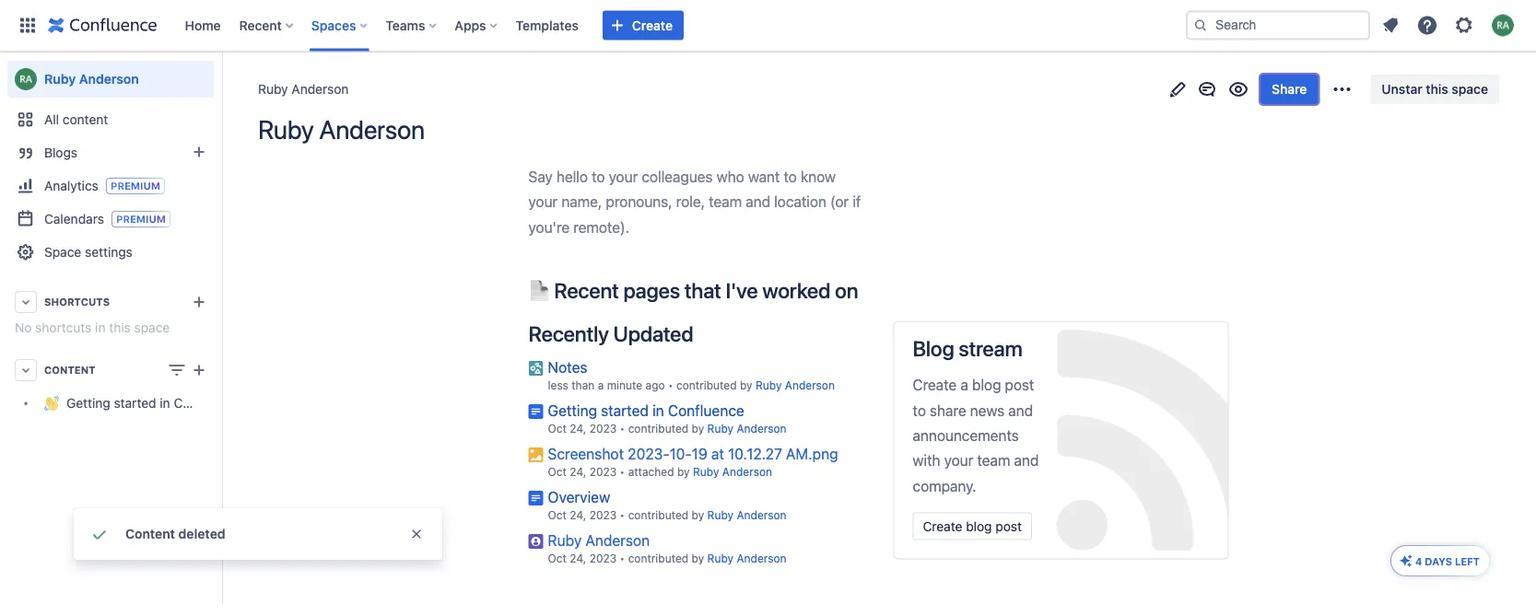 Task type: locate. For each thing, give the bounding box(es) containing it.
space
[[1452, 82, 1488, 97], [134, 320, 170, 335]]

screenshot 2023-10-19 at 10.12.27 am.png link
[[548, 445, 838, 463]]

content deleted
[[125, 527, 225, 542]]

confluence down create content image
[[174, 396, 242, 411]]

2023 inside the getting started in confluence oct 24, 2023 • contributed by ruby anderson
[[589, 422, 617, 435]]

2023
[[589, 422, 617, 435], [589, 466, 617, 479], [589, 509, 617, 522], [589, 552, 617, 565]]

ruby right create a blog icon
[[258, 114, 314, 145]]

announcements
[[913, 427, 1019, 444]]

2023 inside screenshot 2023-10-19 at 10.12.27 am.png oct 24, 2023 • attached by ruby anderson
[[589, 466, 617, 479]]

0 vertical spatial space
[[1452, 82, 1488, 97]]

0 horizontal spatial this
[[109, 320, 131, 335]]

oct inside ruby anderson oct 24, 2023 • contributed by ruby anderson
[[548, 552, 567, 565]]

2 vertical spatial your
[[944, 452, 973, 470]]

2 vertical spatial create
[[923, 519, 963, 534]]

space down the shortcuts dropdown button
[[134, 320, 170, 335]]

by inside screenshot 2023-10-19 at 10.12.27 am.png oct 24, 2023 • attached by ruby anderson
[[677, 466, 690, 479]]

create for create a blog post to share news and announcements with your team and company.
[[913, 376, 957, 394]]

in for no shortcuts in this space
[[95, 320, 106, 335]]

oct inside screenshot 2023-10-19 at 10.12.27 am.png oct 24, 2023 • attached by ruby anderson
[[548, 466, 567, 479]]

1 horizontal spatial space
[[1452, 82, 1488, 97]]

• right the ago
[[668, 379, 673, 392]]

1 vertical spatial team
[[977, 452, 1010, 470]]

premium image
[[106, 178, 165, 194], [111, 211, 170, 228]]

• left 'attached'
[[620, 466, 625, 479]]

ruby right the collapse sidebar icon
[[258, 82, 288, 97]]

blog inside create a blog post to share news and announcements with your team and company.
[[972, 376, 1001, 394]]

to right want at top
[[784, 168, 797, 185]]

1 horizontal spatial to
[[784, 168, 797, 185]]

1 2023 from the top
[[589, 422, 617, 435]]

confluence for getting started in confluence oct 24, 2023 • contributed by ruby anderson
[[668, 402, 744, 419]]

this right the unstar
[[1426, 82, 1449, 97]]

24,
[[570, 422, 586, 435], [570, 466, 586, 479], [570, 509, 586, 522], [570, 552, 586, 565]]

teams
[[386, 18, 425, 33]]

•
[[668, 379, 673, 392], [620, 422, 625, 435], [620, 466, 625, 479], [620, 509, 625, 522], [620, 552, 625, 565]]

to left share
[[913, 402, 926, 419]]

0 horizontal spatial a
[[598, 379, 604, 392]]

in down the shortcuts dropdown button
[[95, 320, 106, 335]]

ruby up "at"
[[707, 422, 734, 435]]

started inside the getting started in confluence oct 24, 2023 • contributed by ruby anderson
[[601, 402, 649, 419]]

• inside ruby anderson oct 24, 2023 • contributed by ruby anderson
[[620, 552, 625, 565]]

1 oct from the top
[[548, 422, 567, 435]]

blog inside "button"
[[966, 519, 992, 534]]

add shortcut image
[[188, 291, 210, 313]]

apps
[[455, 18, 486, 33]]

and down want at top
[[746, 193, 770, 211]]

0 vertical spatial team
[[709, 193, 742, 211]]

3 oct from the top
[[548, 509, 567, 522]]

content for content
[[44, 364, 95, 376]]

unstar
[[1382, 82, 1423, 97]]

1 horizontal spatial this
[[1426, 82, 1449, 97]]

started down content dropdown button in the left of the page
[[114, 396, 156, 411]]

0 horizontal spatial confluence
[[174, 396, 242, 411]]

confluence down notes less than a minute ago • contributed by ruby anderson
[[668, 402, 744, 419]]

space down settings icon
[[1452, 82, 1488, 97]]

a
[[961, 376, 968, 394], [598, 379, 604, 392]]

share
[[930, 402, 966, 419]]

share
[[1272, 82, 1307, 97]]

settings icon image
[[1453, 14, 1475, 36]]

that
[[685, 278, 721, 303]]

space inside button
[[1452, 82, 1488, 97]]

4 24, from the top
[[570, 552, 586, 565]]

anderson
[[79, 71, 139, 87], [292, 82, 349, 97], [319, 114, 425, 145], [785, 379, 835, 392], [737, 422, 787, 435], [722, 466, 772, 479], [737, 509, 787, 522], [586, 532, 650, 549], [737, 552, 787, 565]]

• inside notes less than a minute ago • contributed by ruby anderson
[[668, 379, 673, 392]]

recent inside recent popup button
[[239, 18, 282, 33]]

2 24, from the top
[[570, 466, 586, 479]]

0 horizontal spatial recent
[[239, 18, 282, 33]]

create for create
[[632, 18, 673, 33]]

2023-
[[628, 445, 670, 463]]

1 horizontal spatial team
[[977, 452, 1010, 470]]

1 vertical spatial recent
[[554, 278, 619, 303]]

banner containing home
[[0, 0, 1536, 52]]

templates
[[516, 18, 579, 33]]

started down minute
[[601, 402, 649, 419]]

0 vertical spatial create
[[632, 18, 673, 33]]

by inside ruby anderson oct 24, 2023 • contributed by ruby anderson
[[692, 552, 704, 565]]

content inside dropdown button
[[44, 364, 95, 376]]

0 vertical spatial and
[[746, 193, 770, 211]]

pages
[[623, 278, 680, 303]]

getting started in confluence
[[66, 396, 242, 411]]

premium image down blogs link in the top of the page
[[106, 178, 165, 194]]

copy image
[[856, 279, 879, 301]]

started for getting started in confluence oct 24, 2023 • contributed by ruby anderson
[[601, 402, 649, 419]]

1 vertical spatial premium image
[[111, 211, 170, 228]]

started
[[114, 396, 156, 411], [601, 402, 649, 419]]

• down overview oct 24, 2023 • contributed by ruby anderson
[[620, 552, 625, 565]]

1 horizontal spatial in
[[160, 396, 170, 411]]

in down the ago
[[653, 402, 664, 419]]

0 horizontal spatial getting
[[66, 396, 110, 411]]

recent up recently
[[554, 278, 619, 303]]

blog stream
[[913, 336, 1023, 361]]

analytics link
[[7, 170, 214, 203]]

2 horizontal spatial in
[[653, 402, 664, 419]]

1 horizontal spatial confluence
[[668, 402, 744, 419]]

• down minute
[[620, 422, 625, 435]]

4 days left
[[1415, 556, 1480, 568]]

ruby inside the getting started in confluence oct 24, 2023 • contributed by ruby anderson
[[707, 422, 734, 435]]

contributed up the getting started in confluence oct 24, 2023 • contributed by ruby anderson on the bottom of the page
[[676, 379, 737, 392]]

overview oct 24, 2023 • contributed by ruby anderson
[[548, 488, 787, 522]]

create a blog image
[[188, 141, 210, 163]]

1 horizontal spatial started
[[601, 402, 649, 419]]

by down the 10-
[[677, 466, 690, 479]]

1 vertical spatial space
[[134, 320, 170, 335]]

minute
[[607, 379, 643, 392]]

content right success image
[[125, 527, 175, 542]]

2 horizontal spatial your
[[944, 452, 973, 470]]

contributed up 2023- at the left of the page
[[628, 422, 689, 435]]

by
[[740, 379, 753, 392], [692, 422, 704, 435], [677, 466, 690, 479], [692, 509, 704, 522], [692, 552, 704, 565]]

content
[[44, 364, 95, 376], [125, 527, 175, 542]]

if
[[853, 193, 861, 211]]

to right hello
[[592, 168, 605, 185]]

0 vertical spatial your
[[609, 168, 638, 185]]

ruby down 19
[[693, 466, 719, 479]]

your down announcements
[[944, 452, 973, 470]]

1 vertical spatial blog
[[966, 519, 992, 534]]

24, inside overview oct 24, 2023 • contributed by ruby anderson
[[570, 509, 586, 522]]

in down change view icon
[[160, 396, 170, 411]]

1 horizontal spatial a
[[961, 376, 968, 394]]

anderson inside notes less than a minute ago • contributed by ruby anderson
[[785, 379, 835, 392]]

started inside space element
[[114, 396, 156, 411]]

edit this page image
[[1167, 78, 1189, 100]]

less
[[548, 379, 568, 392]]

ruby down screenshot 2023-10-19 at 10.12.27 am.png oct 24, 2023 • attached by ruby anderson
[[707, 509, 734, 522]]

premium image inside analytics link
[[106, 178, 165, 194]]

anderson inside overview oct 24, 2023 • contributed by ruby anderson
[[737, 509, 787, 522]]

0 vertical spatial premium image
[[106, 178, 165, 194]]

3 24, from the top
[[570, 509, 586, 522]]

by down overview oct 24, 2023 • contributed by ruby anderson
[[692, 552, 704, 565]]

team down announcements
[[977, 452, 1010, 470]]

create inside "button"
[[923, 519, 963, 534]]

contributed inside overview oct 24, 2023 • contributed by ruby anderson
[[628, 509, 689, 522]]

your
[[609, 168, 638, 185], [529, 193, 558, 211], [944, 452, 973, 470]]

3 2023 from the top
[[589, 509, 617, 522]]

space settings
[[44, 245, 133, 260]]

create for create blog post
[[923, 519, 963, 534]]

and
[[746, 193, 770, 211], [1008, 402, 1033, 419], [1014, 452, 1039, 470]]

oct up overview
[[548, 466, 567, 479]]

• up ruby anderson oct 24, 2023 • contributed by ruby anderson
[[620, 509, 625, 522]]

0 horizontal spatial content
[[44, 364, 95, 376]]

2 horizontal spatial to
[[913, 402, 926, 419]]

location
[[774, 193, 826, 211]]

content for content deleted
[[125, 527, 175, 542]]

24, inside the getting started in confluence oct 24, 2023 • contributed by ruby anderson
[[570, 422, 586, 435]]

1 vertical spatial post
[[996, 519, 1022, 534]]

1 24, from the top
[[570, 422, 586, 435]]

getting inside getting started in confluence link
[[66, 396, 110, 411]]

getting down than
[[548, 402, 597, 419]]

ruby
[[44, 71, 76, 87], [258, 82, 288, 97], [258, 114, 314, 145], [756, 379, 782, 392], [707, 422, 734, 435], [693, 466, 719, 479], [707, 509, 734, 522], [548, 532, 582, 549], [707, 552, 734, 565]]

a up share
[[961, 376, 968, 394]]

and down announcements
[[1014, 452, 1039, 470]]

1 horizontal spatial recent
[[554, 278, 619, 303]]

notes less than a minute ago • contributed by ruby anderson
[[548, 358, 835, 392]]

help icon image
[[1416, 14, 1439, 36]]

1 vertical spatial your
[[529, 193, 558, 211]]

1 vertical spatial content
[[125, 527, 175, 542]]

blogs link
[[7, 136, 214, 170]]

ruby up all
[[44, 71, 76, 87]]

0 horizontal spatial space
[[134, 320, 170, 335]]

1 horizontal spatial getting
[[548, 402, 597, 419]]

than
[[572, 379, 595, 392]]

confluence inside space element
[[174, 396, 242, 411]]

getting down content dropdown button in the left of the page
[[66, 396, 110, 411]]

success image
[[88, 523, 111, 546]]

ruby up 10.12.27
[[756, 379, 782, 392]]

blog down company.
[[966, 519, 992, 534]]

team
[[709, 193, 742, 211], [977, 452, 1010, 470]]

0 horizontal spatial in
[[95, 320, 106, 335]]

getting started in confluence link down the ago
[[548, 402, 744, 419]]

getting started in confluence oct 24, 2023 • contributed by ruby anderson
[[548, 402, 787, 435]]

0 horizontal spatial team
[[709, 193, 742, 211]]

post
[[1005, 376, 1034, 394], [996, 519, 1022, 534]]

contributed
[[676, 379, 737, 392], [628, 422, 689, 435], [628, 509, 689, 522], [628, 552, 689, 565]]

banner
[[0, 0, 1536, 52]]

in inside the getting started in confluence oct 24, 2023 • contributed by ruby anderson
[[653, 402, 664, 419]]

getting started in confluence link down change view icon
[[7, 387, 242, 420]]

your down say
[[529, 193, 558, 211]]

2 2023 from the top
[[589, 466, 617, 479]]

1 vertical spatial create
[[913, 376, 957, 394]]

ruby anderson
[[44, 71, 139, 87], [258, 82, 349, 97], [258, 114, 425, 145]]

by up 10.12.27
[[740, 379, 753, 392]]

team down who
[[709, 193, 742, 211]]

getting for getting started in confluence oct 24, 2023 • contributed by ruby anderson
[[548, 402, 597, 419]]

create inside dropdown button
[[632, 18, 673, 33]]

by up 19
[[692, 422, 704, 435]]

confluence for getting started in confluence
[[174, 396, 242, 411]]

0 vertical spatial post
[[1005, 376, 1034, 394]]

search image
[[1193, 18, 1208, 33]]

10-
[[670, 445, 692, 463]]

2 oct from the top
[[548, 466, 567, 479]]

4 2023 from the top
[[589, 552, 617, 565]]

am.png
[[786, 445, 838, 463]]

0 vertical spatial recent
[[239, 18, 282, 33]]

confluence image
[[48, 14, 157, 36], [48, 14, 157, 36]]

space settings link
[[7, 236, 214, 269]]

this inside button
[[1426, 82, 1449, 97]]

1 horizontal spatial content
[[125, 527, 175, 542]]

0 vertical spatial content
[[44, 364, 95, 376]]

content down the shortcuts
[[44, 364, 95, 376]]

premium image down analytics link
[[111, 211, 170, 228]]

0 vertical spatial this
[[1426, 82, 1449, 97]]

oct up screenshot
[[548, 422, 567, 435]]

this
[[1426, 82, 1449, 97], [109, 320, 131, 335]]

in
[[95, 320, 106, 335], [160, 396, 170, 411], [653, 402, 664, 419]]

0 horizontal spatial started
[[114, 396, 156, 411]]

oct down overview
[[548, 552, 567, 565]]

your up pronouns,
[[609, 168, 638, 185]]

a right than
[[598, 379, 604, 392]]

know
[[801, 168, 836, 185]]

24, inside ruby anderson oct 24, 2023 • contributed by ruby anderson
[[570, 552, 586, 565]]

contributed down overview oct 24, 2023 • contributed by ruby anderson
[[628, 552, 689, 565]]

4 oct from the top
[[548, 552, 567, 565]]

blog up news
[[972, 376, 1001, 394]]

contributed inside the getting started in confluence oct 24, 2023 • contributed by ruby anderson
[[628, 422, 689, 435]]

getting inside the getting started in confluence oct 24, 2023 • contributed by ruby anderson
[[548, 402, 597, 419]]

by inside the getting started in confluence oct 24, 2023 • contributed by ruby anderson
[[692, 422, 704, 435]]

ruby anderson link
[[7, 61, 214, 98], [258, 80, 349, 99], [756, 379, 835, 392], [707, 422, 787, 435], [693, 466, 772, 479], [707, 509, 787, 522], [548, 532, 650, 549], [707, 552, 787, 565]]

company.
[[913, 477, 977, 495]]

2023 inside ruby anderson oct 24, 2023 • contributed by ruby anderson
[[589, 552, 617, 565]]

confluence
[[174, 396, 242, 411], [668, 402, 744, 419]]

by up ruby anderson oct 24, 2023 • contributed by ruby anderson
[[692, 509, 704, 522]]

contributed up ruby anderson oct 24, 2023 • contributed by ruby anderson
[[628, 509, 689, 522]]

premium image inside calendars link
[[111, 211, 170, 228]]

confluence inside the getting started in confluence oct 24, 2023 • contributed by ruby anderson
[[668, 402, 744, 419]]

to
[[592, 168, 605, 185], [784, 168, 797, 185], [913, 402, 926, 419]]

this down the shortcuts dropdown button
[[109, 320, 131, 335]]

recent right home
[[239, 18, 282, 33]]

and right news
[[1008, 402, 1033, 419]]

on
[[835, 278, 858, 303]]

0 vertical spatial blog
[[972, 376, 1001, 394]]

create
[[632, 18, 673, 33], [913, 376, 957, 394], [923, 519, 963, 534]]

create blog post button
[[913, 513, 1032, 540]]

appswitcher icon image
[[17, 14, 39, 36]]

create inside create a blog post to share news and announcements with your team and company.
[[913, 376, 957, 394]]

1 vertical spatial this
[[109, 320, 131, 335]]

oct down overview link
[[548, 509, 567, 522]]

getting started in confluence link
[[7, 387, 242, 420], [548, 402, 744, 419]]



Task type: describe. For each thing, give the bounding box(es) containing it.
at
[[711, 445, 724, 463]]

4
[[1415, 556, 1422, 568]]

stream
[[959, 336, 1023, 361]]

start watching image
[[1228, 78, 1250, 100]]

ruby inside overview oct 24, 2023 • contributed by ruby anderson
[[707, 509, 734, 522]]

worked
[[762, 278, 831, 303]]

collapse sidebar image
[[201, 61, 241, 98]]

spaces button
[[306, 11, 375, 40]]

calendars
[[44, 211, 104, 226]]

• inside the getting started in confluence oct 24, 2023 • contributed by ruby anderson
[[620, 422, 625, 435]]

ruby inside notes less than a minute ago • contributed by ruby anderson
[[756, 379, 782, 392]]

anderson inside screenshot 2023-10-19 at 10.12.27 am.png oct 24, 2023 • attached by ruby anderson
[[722, 466, 772, 479]]

unstar this space button
[[1371, 75, 1499, 104]]

notes link
[[548, 358, 587, 376]]

ruby down overview oct 24, 2023 • contributed by ruby anderson
[[707, 552, 734, 565]]

ruby inside space element
[[44, 71, 76, 87]]

📄 recent pages that i've worked on
[[529, 278, 858, 303]]

content
[[63, 112, 108, 127]]

post inside create a blog post to share news and announcements with your team and company.
[[1005, 376, 1034, 394]]

recently
[[529, 322, 609, 346]]

getting for getting started in confluence
[[66, 396, 110, 411]]

screenshot 2023-10-19 at 10.12.27 am.png oct 24, 2023 • attached by ruby anderson
[[548, 445, 838, 479]]

space element
[[0, 52, 242, 605]]

contributed inside ruby anderson oct 24, 2023 • contributed by ruby anderson
[[628, 552, 689, 565]]

attached
[[628, 466, 674, 479]]

anderson inside space element
[[79, 71, 139, 87]]

anderson inside the getting started in confluence oct 24, 2023 • contributed by ruby anderson
[[737, 422, 787, 435]]

24, inside screenshot 2023-10-19 at 10.12.27 am.png oct 24, 2023 • attached by ruby anderson
[[570, 466, 586, 479]]

global element
[[11, 0, 1182, 51]]

share button
[[1261, 75, 1318, 104]]

more actions image
[[1331, 78, 1353, 100]]

templates link
[[510, 11, 584, 40]]

remote).
[[573, 218, 630, 236]]

all content link
[[7, 103, 214, 136]]

colleagues
[[642, 168, 713, 185]]

settings
[[85, 245, 133, 260]]

days
[[1425, 556, 1452, 568]]

say hello to your colleagues who want to know your name, pronouns, role, team and location (or if you're remote).
[[529, 168, 865, 236]]

this inside space element
[[109, 320, 131, 335]]

your profile and preferences image
[[1492, 14, 1514, 36]]

shortcuts
[[35, 320, 92, 335]]

spaces
[[311, 18, 356, 33]]

4 days left button
[[1391, 547, 1489, 576]]

all
[[44, 112, 59, 127]]

oct inside overview oct 24, 2023 • contributed by ruby anderson
[[548, 509, 567, 522]]

home
[[185, 18, 221, 33]]

dismiss image
[[409, 527, 424, 542]]

with
[[913, 452, 940, 470]]

ruby down overview link
[[548, 532, 582, 549]]

ruby anderson inside space element
[[44, 71, 139, 87]]

1 horizontal spatial your
[[609, 168, 638, 185]]

0 horizontal spatial your
[[529, 193, 558, 211]]

contributed inside notes less than a minute ago • contributed by ruby anderson
[[676, 379, 737, 392]]

you're
[[529, 218, 570, 236]]

10.12.27
[[728, 445, 782, 463]]

oct inside the getting started in confluence oct 24, 2023 • contributed by ruby anderson
[[548, 422, 567, 435]]

ago
[[646, 379, 665, 392]]

Search field
[[1186, 11, 1370, 40]]

2 vertical spatial and
[[1014, 452, 1039, 470]]

hello
[[556, 168, 588, 185]]

i've
[[726, 278, 758, 303]]

recent button
[[234, 11, 300, 40]]

by inside overview oct 24, 2023 • contributed by ruby anderson
[[692, 509, 704, 522]]

unstar this space
[[1382, 82, 1488, 97]]

screenshot
[[548, 445, 624, 463]]

2023 inside overview oct 24, 2023 • contributed by ruby anderson
[[589, 509, 617, 522]]

create button
[[603, 11, 684, 40]]

1 horizontal spatial getting started in confluence link
[[548, 402, 744, 419]]

(or
[[830, 193, 849, 211]]

left
[[1455, 556, 1480, 568]]

a inside notes less than a minute ago • contributed by ruby anderson
[[598, 379, 604, 392]]

and inside say hello to your colleagues who want to know your name, pronouns, role, team and location (or if you're remote).
[[746, 193, 770, 211]]

a inside create a blog post to share news and announcements with your team and company.
[[961, 376, 968, 394]]

premium image for analytics
[[106, 178, 165, 194]]

📄
[[529, 278, 550, 303]]

premium icon image
[[1399, 554, 1414, 569]]

overview
[[548, 488, 610, 506]]

started for getting started in confluence
[[114, 396, 156, 411]]

recently updated
[[529, 322, 694, 346]]

all content
[[44, 112, 108, 127]]

role,
[[676, 193, 705, 211]]

to inside create a blog post to share news and announcements with your team and company.
[[913, 402, 926, 419]]

blog
[[913, 336, 954, 361]]

ruby anderson oct 24, 2023 • contributed by ruby anderson
[[548, 532, 787, 565]]

notes
[[548, 358, 587, 376]]

overview link
[[548, 488, 610, 506]]

premium image for calendars
[[111, 211, 170, 228]]

• inside overview oct 24, 2023 • contributed by ruby anderson
[[620, 509, 625, 522]]

0 horizontal spatial getting started in confluence link
[[7, 387, 242, 420]]

ruby inside screenshot 2023-10-19 at 10.12.27 am.png oct 24, 2023 • attached by ruby anderson
[[693, 466, 719, 479]]

your inside create a blog post to share news and announcements with your team and company.
[[944, 452, 973, 470]]

want
[[748, 168, 780, 185]]

no
[[15, 320, 32, 335]]

19
[[692, 445, 708, 463]]

space
[[44, 245, 81, 260]]

analytics
[[44, 178, 98, 193]]

create blog post
[[923, 519, 1022, 534]]

calendars link
[[7, 203, 214, 236]]

blogs
[[44, 145, 78, 160]]

in for getting started in confluence
[[160, 396, 170, 411]]

by inside notes less than a minute ago • contributed by ruby anderson
[[740, 379, 753, 392]]

create content image
[[188, 359, 210, 382]]

create a blog post to share news and announcements with your team and company.
[[913, 376, 1039, 495]]

in for getting started in confluence oct 24, 2023 • contributed by ruby anderson
[[653, 402, 664, 419]]

news
[[970, 402, 1005, 419]]

name,
[[562, 193, 602, 211]]

pronouns,
[[606, 193, 672, 211]]

deleted
[[178, 527, 225, 542]]

team inside create a blog post to share news and announcements with your team and company.
[[977, 452, 1010, 470]]

no shortcuts in this space
[[15, 320, 170, 335]]

updated
[[613, 322, 694, 346]]

teams button
[[380, 11, 444, 40]]

home link
[[179, 11, 226, 40]]

change view image
[[166, 359, 188, 382]]

content button
[[7, 354, 214, 387]]

1 vertical spatial and
[[1008, 402, 1033, 419]]

shortcuts
[[44, 296, 110, 308]]

notification icon image
[[1380, 14, 1402, 36]]

0 horizontal spatial to
[[592, 168, 605, 185]]

say
[[529, 168, 553, 185]]

apps button
[[449, 11, 505, 40]]

• inside screenshot 2023-10-19 at 10.12.27 am.png oct 24, 2023 • attached by ruby anderson
[[620, 466, 625, 479]]

post inside "button"
[[996, 519, 1022, 534]]

shortcuts button
[[7, 286, 214, 319]]

team inside say hello to your colleagues who want to know your name, pronouns, role, team and location (or if you're remote).
[[709, 193, 742, 211]]

who
[[717, 168, 744, 185]]



Task type: vqa. For each thing, say whether or not it's contained in the screenshot.
4
yes



